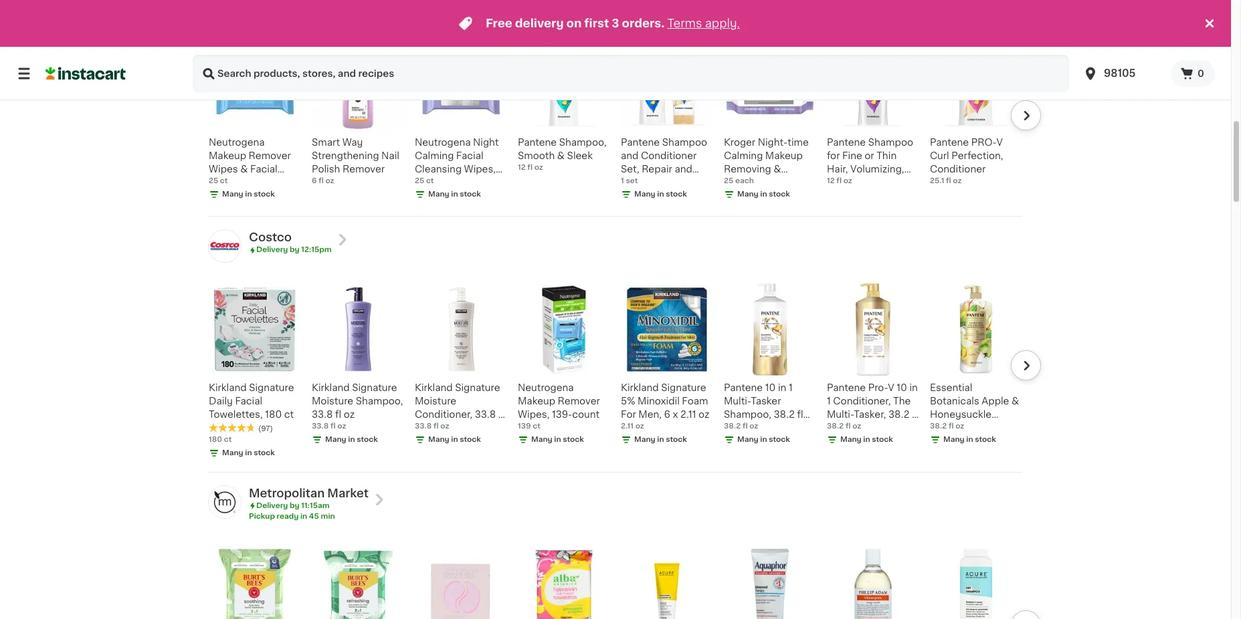Task type: describe. For each thing, give the bounding box(es) containing it.
polish
[[312, 165, 340, 174]]

12:15pm
[[301, 247, 332, 254]]

for inside pantene shampoo for fine or thin hair, volumizing, lightweight, color safe
[[827, 152, 840, 161]]

pickup ready in 45 min
[[249, 513, 335, 521]]

many for neutrogena makeup remover wipes & facial cleansing towelettes
[[222, 191, 243, 198]]

cleansing inside kroger night-time calming makeup removing & cleansing cloths
[[724, 178, 771, 188]]

conditioner inside pantene shampoo and conditioner set, repair and protect for damaged hair
[[641, 152, 697, 161]]

night-
[[758, 138, 788, 148]]

multi- inside pantene 10 in 1 multi-tasker shampoo, 38.2 fl oz
[[724, 397, 751, 406]]

38.2 inside essential botanicals apple & honeysuckle conditioner, 38.2 oz
[[990, 424, 1012, 433]]

1 98105 button from the left
[[1075, 55, 1171, 92]]

stock for neutrogena makeup remover wipes & facial cleansing towelettes
[[254, 191, 275, 198]]

0
[[1198, 69, 1205, 78]]

delivery
[[515, 18, 564, 29]]

many for kroger night-time calming makeup removing & cleansing cloths
[[738, 191, 759, 198]]

item carousel region for metropolitan market
[[209, 544, 1042, 620]]

fl inside pantene 10 in 1 multi-tasker shampoo, 38.2 fl oz
[[798, 410, 804, 420]]

repair
[[642, 165, 673, 174]]

0 horizontal spatial 1
[[621, 178, 624, 185]]

wipes, inside neutrogena makeup remover wipes, 139-count 139 ct
[[518, 410, 550, 420]]

in for kirkland signature moisture conditioner, 33.8 fl oz
[[451, 436, 458, 444]]

kirkland signature daily facial towelettes, 180 ct
[[209, 383, 294, 420]]

fl inside the pantene pro-v 10 in 1 conditioner, the multi-tasker, 38.2 fl oz
[[912, 410, 918, 420]]

in inside pantene 10 in 1 multi-tasker shampoo, 38.2 fl oz
[[778, 383, 787, 393]]

calming inside kroger night-time calming makeup removing & cleansing cloths
[[724, 152, 763, 161]]

protect
[[621, 178, 656, 188]]

signature for facial
[[249, 383, 294, 393]]

in for neutrogena makeup remover wipes, 139-count
[[554, 436, 561, 444]]

in for essential botanicals apple & honeysuckle conditioner, 38.2 oz
[[967, 436, 974, 444]]

pantene for pantene 10 in 1 multi-tasker shampoo, 38.2 fl oz
[[724, 383, 763, 393]]

metropolitan
[[249, 489, 325, 499]]

1 horizontal spatial 2.11
[[681, 410, 697, 420]]

minoxidil
[[638, 397, 680, 406]]

25 for neutrogena night calming facial cleansing wipes, hypoallergenic
[[415, 178, 425, 185]]

apple
[[982, 397, 1010, 406]]

cleansing inside neutrogena night calming facial cleansing wipes, hypoallergenic
[[415, 165, 462, 174]]

many in stock for neutrogena night calming facial cleansing wipes, hypoallergenic
[[428, 191, 481, 198]]

set
[[626, 178, 638, 185]]

45
[[309, 513, 319, 521]]

tasker
[[751, 397, 781, 406]]

signature for minoxidil
[[661, 383, 707, 393]]

(97)
[[258, 426, 273, 433]]

wipes
[[209, 165, 238, 174]]

conditioner, inside essential botanicals apple & honeysuckle conditioner, 38.2 oz
[[930, 424, 988, 433]]

pantene for pantene pro-v curl perfection, conditioner 25.1 fl oz
[[930, 138, 969, 148]]

stock for pantene 10 in 1 multi-tasker shampoo, 38.2 fl oz
[[769, 436, 790, 444]]

free delivery on first 3 orders. terms apply.
[[486, 18, 740, 29]]

stock for kirkland signature moisture shampoo, 33.8 fl oz
[[357, 436, 378, 444]]

25 ct for hypoallergenic
[[415, 178, 434, 185]]

6 inside the kirkland signature 5% minoxidil foam for men, 6 x 2.11 oz 2.11 oz
[[664, 410, 671, 420]]

neutrogena makeup remover wipes & facial cleansing towelettes
[[209, 138, 291, 201]]

kroger night-time calming makeup removing & cleansing cloths
[[724, 138, 809, 188]]

v for pro-
[[888, 383, 895, 393]]

set,
[[621, 165, 640, 174]]

for
[[621, 410, 636, 420]]

kirkland for kirkland signature 5% minoxidil foam for men, 6 x 2.11 oz 2.11 oz
[[621, 383, 659, 393]]

honeysuckle
[[930, 410, 992, 420]]

stock for neutrogena makeup remover wipes, 139-count
[[563, 436, 584, 444]]

moisture for conditioner,
[[415, 397, 457, 406]]

way
[[343, 138, 363, 148]]

hypoallergenic
[[415, 178, 487, 188]]

many for essential botanicals apple & honeysuckle conditioner, 38.2 oz
[[944, 436, 965, 444]]

remover for neutrogena makeup remover wipes & facial cleansing towelettes
[[249, 152, 291, 161]]

1 set
[[621, 178, 638, 185]]

curl
[[930, 152, 950, 161]]

in for kirkland signature moisture shampoo, 33.8 fl oz
[[348, 436, 355, 444]]

kirkland signature moisture conditioner, 33.8 fl oz
[[415, 383, 505, 433]]

terms
[[668, 18, 703, 29]]

33.8 fl oz
[[415, 423, 449, 430]]

in for kirkland signature 5% minoxidil foam for men, 6 x 2.11 oz
[[658, 436, 664, 444]]

11:15am
[[301, 503, 330, 510]]

color
[[888, 178, 914, 188]]

fl inside smart way strengthening nail polish remover 6 fl oz
[[319, 178, 324, 185]]

many in stock for kirkland signature moisture shampoo, 33.8 fl oz
[[325, 436, 378, 444]]

conditioner inside pantene pro-v curl perfection, conditioner 25.1 fl oz
[[930, 165, 986, 174]]

night
[[473, 138, 499, 148]]

in for kroger night-time calming makeup removing & cleansing cloths
[[761, 191, 768, 198]]

conditioner, inside kirkland signature moisture conditioner, 33.8 fl oz
[[415, 410, 473, 420]]

by for 12:15pm
[[290, 247, 300, 254]]

kroger
[[724, 138, 756, 148]]

volumizing,
[[851, 165, 905, 174]]

1 vertical spatial 12
[[827, 178, 835, 185]]

kirkland for kirkland signature daily facial towelettes, 180 ct
[[209, 383, 247, 393]]

instacart logo image
[[46, 66, 126, 82]]

pantene pro-v 10 in 1 conditioner, the multi-tasker, 38.2 fl oz
[[827, 383, 918, 433]]

daily
[[209, 397, 233, 406]]

shampoo, inside pantene shampoo, smooth & sleek 12 fl oz
[[559, 138, 607, 148]]

1 inside pantene 10 in 1 multi-tasker shampoo, 38.2 fl oz
[[789, 383, 793, 393]]

in for pantene shampoo and conditioner set, repair and protect for damaged hair
[[658, 191, 664, 198]]

kirkland signature moisture shampoo, 33.8 fl oz 33.8 fl oz
[[312, 383, 403, 430]]

signature for shampoo,
[[352, 383, 397, 393]]

in left '45'
[[301, 513, 307, 521]]

sleek
[[567, 152, 593, 161]]

in for pantene pro-v 10 in 1 conditioner, the multi-tasker, 38.2 fl oz
[[864, 436, 871, 444]]

139
[[518, 423, 531, 430]]

strengthening
[[312, 152, 379, 161]]

nail
[[382, 152, 400, 161]]

remover for neutrogena makeup remover wipes, 139-count 139 ct
[[558, 397, 600, 406]]

first
[[585, 18, 609, 29]]

safe
[[827, 192, 848, 201]]

oz inside pantene 10 in 1 multi-tasker shampoo, 38.2 fl oz
[[724, 424, 735, 433]]

remover inside smart way strengthening nail polish remover 6 fl oz
[[343, 165, 385, 174]]

in for neutrogena night calming facial cleansing wipes, hypoallergenic
[[451, 191, 458, 198]]

market
[[328, 489, 369, 499]]

min
[[321, 513, 335, 521]]

pantene for pantene shampoo and conditioner set, repair and protect for damaged hair
[[621, 138, 660, 148]]

makeup for neutrogena makeup remover wipes, 139-count 139 ct
[[518, 397, 556, 406]]

hair
[[670, 192, 689, 201]]

stock down (97)
[[254, 450, 275, 457]]

0 horizontal spatial 2.11
[[621, 423, 634, 430]]

ct inside kirkland signature daily facial towelettes, 180 ct
[[284, 410, 294, 420]]

item carousel region for costco
[[190, 278, 1042, 467]]

wipes, inside neutrogena night calming facial cleansing wipes, hypoallergenic
[[464, 165, 496, 174]]

pantene shampoo, smooth & sleek 12 fl oz
[[518, 138, 607, 172]]

free
[[486, 18, 513, 29]]

kirkland for kirkland signature moisture conditioner, 33.8 fl oz
[[415, 383, 453, 393]]

25.1
[[930, 178, 945, 185]]

shampoo for thin
[[869, 138, 914, 148]]

stock for kroger night-time calming makeup removing & cleansing cloths
[[769, 191, 790, 198]]

pro-
[[972, 138, 997, 148]]

cleansing inside neutrogena makeup remover wipes & facial cleansing towelettes
[[209, 178, 256, 188]]

neutrogena for wipes
[[209, 138, 265, 148]]

smooth
[[518, 152, 555, 161]]

smart way strengthening nail polish remover 6 fl oz
[[312, 138, 400, 185]]

& inside essential botanicals apple & honeysuckle conditioner, 38.2 oz
[[1012, 397, 1020, 406]]

many in stock for neutrogena makeup remover wipes, 139-count
[[531, 436, 584, 444]]

0 button
[[1171, 60, 1216, 87]]

many in stock down (97)
[[222, 450, 275, 457]]

delivery by 11:15am
[[256, 503, 330, 510]]

hair,
[[827, 165, 848, 174]]

0 vertical spatial and
[[621, 152, 639, 161]]

tasker,
[[854, 410, 886, 420]]

botanicals
[[930, 397, 980, 406]]

ready
[[277, 513, 299, 521]]

perfection,
[[952, 152, 1004, 161]]

in down towelettes, on the left of the page
[[245, 450, 252, 457]]

pantene pro-v curl perfection, conditioner 25.1 fl oz
[[930, 138, 1004, 185]]

38.2 fl oz for tasker,
[[827, 423, 862, 430]]

men,
[[639, 410, 662, 420]]

oz inside pantene pro-v curl perfection, conditioner 25.1 fl oz
[[953, 178, 962, 185]]

calming inside neutrogena night calming facial cleansing wipes, hypoallergenic
[[415, 152, 454, 161]]

many for neutrogena night calming facial cleansing wipes, hypoallergenic
[[428, 191, 450, 198]]

many for kirkland signature moisture conditioner, 33.8 fl oz
[[428, 436, 450, 444]]

or
[[865, 152, 875, 161]]

count
[[573, 410, 600, 420]]

damaged
[[621, 192, 667, 201]]

38.2 inside pantene 10 in 1 multi-tasker shampoo, 38.2 fl oz
[[774, 410, 795, 420]]

pantene for pantene shampoo for fine or thin hair, volumizing, lightweight, color safe
[[827, 138, 866, 148]]

essential botanicals apple & honeysuckle conditioner, 38.2 oz
[[930, 383, 1020, 446]]

2 98105 button from the left
[[1083, 55, 1163, 92]]

stock for pantene pro-v 10 in 1 conditioner, the multi-tasker, 38.2 fl oz
[[872, 436, 894, 444]]

stock for neutrogena night calming facial cleansing wipes, hypoallergenic
[[460, 191, 481, 198]]

towelettes,
[[209, 410, 263, 420]]



Task type: vqa. For each thing, say whether or not it's contained in the screenshot.


Task type: locate. For each thing, give the bounding box(es) containing it.
neutrogena inside neutrogena night calming facial cleansing wipes, hypoallergenic
[[415, 138, 471, 148]]

stock down cloths
[[769, 191, 790, 198]]

1 horizontal spatial shampoo,
[[559, 138, 607, 148]]

0 vertical spatial v
[[997, 138, 1003, 148]]

moisture
[[312, 397, 353, 406], [415, 397, 457, 406]]

38.2
[[774, 410, 795, 420], [889, 410, 910, 420], [724, 423, 741, 430], [827, 423, 844, 430], [930, 423, 947, 430], [990, 424, 1012, 433]]

oz
[[535, 164, 543, 172], [326, 178, 334, 185], [844, 178, 853, 185], [953, 178, 962, 185], [344, 410, 355, 420], [699, 410, 710, 420], [338, 423, 346, 430], [441, 423, 449, 430], [636, 423, 644, 430], [750, 423, 759, 430], [853, 423, 862, 430], [956, 423, 965, 430], [415, 424, 426, 433], [724, 424, 735, 433], [827, 424, 838, 433], [930, 437, 941, 446]]

0 horizontal spatial 38.2 fl oz
[[724, 423, 759, 430]]

orders.
[[622, 18, 665, 29]]

oz inside pantene shampoo, smooth & sleek 12 fl oz
[[535, 164, 543, 172]]

x
[[673, 410, 678, 420]]

in down tasker,
[[864, 436, 871, 444]]

v inside the pantene pro-v 10 in 1 conditioner, the multi-tasker, 38.2 fl oz
[[888, 383, 895, 393]]

in left hair
[[658, 191, 664, 198]]

0 horizontal spatial 25 ct
[[209, 178, 228, 185]]

terms apply. link
[[668, 18, 740, 29]]

pantene inside pantene 10 in 1 multi-tasker shampoo, 38.2 fl oz
[[724, 383, 763, 393]]

in down pantene 10 in 1 multi-tasker shampoo, 38.2 fl oz
[[761, 436, 768, 444]]

oz inside smart way strengthening nail polish remover 6 fl oz
[[326, 178, 334, 185]]

pantene up smooth
[[518, 138, 557, 148]]

25 ct
[[209, 178, 228, 185], [415, 178, 434, 185]]

for
[[827, 152, 840, 161], [659, 178, 672, 188]]

10 up the
[[897, 383, 908, 393]]

6 down polish
[[312, 178, 317, 185]]

0 vertical spatial for
[[827, 152, 840, 161]]

0 horizontal spatial makeup
[[209, 152, 246, 161]]

stock for kirkland signature moisture conditioner, 33.8 fl oz
[[460, 436, 481, 444]]

10 up tasker
[[766, 383, 776, 393]]

neutrogena inside neutrogena makeup remover wipes & facial cleansing towelettes
[[209, 138, 265, 148]]

pantene for pantene shampoo, smooth & sleek 12 fl oz
[[518, 138, 557, 148]]

0 horizontal spatial shampoo
[[663, 138, 708, 148]]

6 left x
[[664, 410, 671, 420]]

fl inside pantene pro-v curl perfection, conditioner 25.1 fl oz
[[947, 178, 952, 185]]

&
[[557, 152, 565, 161], [240, 165, 248, 174], [774, 165, 782, 174], [1012, 397, 1020, 406]]

in for pantene 10 in 1 multi-tasker shampoo, 38.2 fl oz
[[761, 436, 768, 444]]

2 vertical spatial shampoo,
[[724, 410, 772, 420]]

towelettes
[[209, 192, 260, 201]]

2 vertical spatial remover
[[558, 397, 600, 406]]

1 horizontal spatial multi-
[[827, 410, 854, 420]]

cleansing up the towelettes
[[209, 178, 256, 188]]

0 vertical spatial facial
[[456, 152, 484, 161]]

0 horizontal spatial for
[[659, 178, 672, 188]]

3 25 from the left
[[724, 178, 734, 185]]

signature inside the kirkland signature 5% minoxidil foam for men, 6 x 2.11 oz 2.11 oz
[[661, 383, 707, 393]]

pantene shampoo and conditioner set, repair and protect for damaged hair
[[621, 138, 708, 201]]

2 horizontal spatial 38.2 fl oz
[[930, 423, 965, 430]]

1 vertical spatial conditioner,
[[415, 410, 473, 420]]

fine
[[843, 152, 863, 161]]

many for neutrogena makeup remover wipes, 139-count
[[531, 436, 553, 444]]

stock down kirkland signature moisture shampoo, 33.8 fl oz 33.8 fl oz
[[357, 436, 378, 444]]

3 kirkland from the left
[[415, 383, 453, 393]]

many down hypoallergenic
[[428, 191, 450, 198]]

0 horizontal spatial moisture
[[312, 397, 353, 406]]

4 kirkland from the left
[[621, 383, 659, 393]]

2 moisture from the left
[[415, 397, 457, 406]]

oz inside kirkland signature moisture conditioner, 33.8 fl oz
[[415, 424, 426, 433]]

kirkland inside kirkland signature moisture shampoo, 33.8 fl oz 33.8 fl oz
[[312, 383, 350, 393]]

98105 button
[[1075, 55, 1171, 92], [1083, 55, 1163, 92]]

limited time offer region
[[0, 0, 1202, 47]]

signature inside kirkland signature moisture shampoo, 33.8 fl oz 33.8 fl oz
[[352, 383, 397, 393]]

1 horizontal spatial for
[[827, 152, 840, 161]]

0 vertical spatial wipes,
[[464, 165, 496, 174]]

1 horizontal spatial 1
[[789, 383, 793, 393]]

3 38.2 fl oz from the left
[[930, 423, 965, 430]]

remover down 'strengthening'
[[343, 165, 385, 174]]

0 vertical spatial delivery
[[256, 247, 288, 254]]

stock down x
[[666, 436, 687, 444]]

v up perfection,
[[997, 138, 1003, 148]]

in up the
[[910, 383, 918, 393]]

0 horizontal spatial conditioner
[[641, 152, 697, 161]]

2 38.2 fl oz from the left
[[827, 423, 862, 430]]

many for pantene shampoo and conditioner set, repair and protect for damaged hair
[[635, 191, 656, 198]]

1 vertical spatial remover
[[343, 165, 385, 174]]

many in stock down each
[[738, 191, 790, 198]]

many for pantene pro-v 10 in 1 conditioner, the multi-tasker, 38.2 fl oz
[[841, 436, 862, 444]]

neutrogena inside neutrogena makeup remover wipes, 139-count 139 ct
[[518, 383, 574, 393]]

shampoo for repair
[[663, 138, 708, 148]]

1 horizontal spatial 6
[[664, 410, 671, 420]]

and up set,
[[621, 152, 639, 161]]

shampoo inside pantene shampoo and conditioner set, repair and protect for damaged hair
[[663, 138, 708, 148]]

shampoo inside pantene shampoo for fine or thin hair, volumizing, lightweight, color safe
[[869, 138, 914, 148]]

each
[[736, 178, 754, 185]]

wipes, up 139
[[518, 410, 550, 420]]

removing
[[724, 165, 772, 174]]

neutrogena makeup remover wipes, 139-count 139 ct
[[518, 383, 600, 430]]

ct inside neutrogena makeup remover wipes, 139-count 139 ct
[[533, 423, 541, 430]]

many in stock for pantene 10 in 1 multi-tasker shampoo, 38.2 fl oz
[[738, 436, 790, 444]]

180 inside kirkland signature daily facial towelettes, 180 ct
[[265, 410, 282, 420]]

costco image
[[209, 231, 241, 263]]

139-
[[552, 410, 573, 420]]

pantene inside pantene shampoo and conditioner set, repair and protect for damaged hair
[[621, 138, 660, 148]]

1 horizontal spatial v
[[997, 138, 1003, 148]]

moisture inside kirkland signature moisture conditioner, 33.8 fl oz
[[415, 397, 457, 406]]

1 shampoo from the left
[[663, 138, 708, 148]]

2 vertical spatial 1
[[827, 397, 831, 406]]

metropolitan market image
[[209, 486, 241, 519]]

0 vertical spatial 2.11
[[681, 410, 697, 420]]

25 for neutrogena makeup remover wipes & facial cleansing towelettes
[[209, 178, 218, 185]]

makeup up the wipes on the top left of the page
[[209, 152, 246, 161]]

stock down tasker,
[[872, 436, 894, 444]]

0 horizontal spatial multi-
[[724, 397, 751, 406]]

2 horizontal spatial makeup
[[766, 152, 803, 161]]

2 horizontal spatial 25
[[724, 178, 734, 185]]

12 down hair,
[[827, 178, 835, 185]]

cleansing down removing
[[724, 178, 771, 188]]

0 horizontal spatial 6
[[312, 178, 317, 185]]

many down the wipes on the top left of the page
[[222, 191, 243, 198]]

2 by from the top
[[290, 503, 300, 510]]

many down kirkland signature moisture shampoo, 33.8 fl oz 33.8 fl oz
[[325, 436, 347, 444]]

2 signature from the left
[[352, 383, 397, 393]]

2 vertical spatial facial
[[235, 397, 262, 406]]

1 vertical spatial item carousel region
[[190, 278, 1042, 467]]

v
[[997, 138, 1003, 148], [888, 383, 895, 393]]

in inside the pantene pro-v 10 in 1 conditioner, the multi-tasker, 38.2 fl oz
[[910, 383, 918, 393]]

wipes, down night
[[464, 165, 496, 174]]

time
[[788, 138, 809, 148]]

remover
[[249, 152, 291, 161], [343, 165, 385, 174], [558, 397, 600, 406]]

1 horizontal spatial shampoo
[[869, 138, 914, 148]]

oz inside essential botanicals apple & honeysuckle conditioner, 38.2 oz
[[930, 437, 941, 446]]

1 vertical spatial delivery
[[256, 503, 288, 510]]

in down hypoallergenic
[[451, 191, 458, 198]]

facial up the towelettes
[[250, 165, 278, 174]]

foam
[[682, 397, 709, 406]]

1 horizontal spatial cleansing
[[415, 165, 462, 174]]

many down each
[[738, 191, 759, 198]]

2.11 right x
[[681, 410, 697, 420]]

38.2 fl oz down tasker,
[[827, 423, 862, 430]]

1 horizontal spatial wipes,
[[518, 410, 550, 420]]

many for kirkland signature 5% minoxidil foam for men, 6 x 2.11 oz
[[635, 436, 656, 444]]

★★★★★
[[209, 424, 256, 433], [209, 424, 256, 433]]

oz inside the pantene pro-v 10 in 1 conditioner, the multi-tasker, 38.2 fl oz
[[827, 424, 838, 433]]

many down men,
[[635, 436, 656, 444]]

v up the
[[888, 383, 895, 393]]

1
[[621, 178, 624, 185], [789, 383, 793, 393], [827, 397, 831, 406]]

38.2 fl oz down honeysuckle
[[930, 423, 965, 430]]

2 horizontal spatial conditioner,
[[930, 424, 988, 433]]

many down 180 ct
[[222, 450, 243, 457]]

signature inside kirkland signature moisture conditioner, 33.8 fl oz
[[455, 383, 500, 393]]

stock down hypoallergenic
[[460, 191, 481, 198]]

& inside kroger night-time calming makeup removing & cleansing cloths
[[774, 165, 782, 174]]

1 vertical spatial 180
[[209, 436, 222, 444]]

33.8 inside kirkland signature moisture conditioner, 33.8 fl oz
[[475, 410, 496, 420]]

fl inside pantene shampoo, smooth & sleek 12 fl oz
[[528, 164, 533, 172]]

shampoo, inside pantene 10 in 1 multi-tasker shampoo, 38.2 fl oz
[[724, 410, 772, 420]]

cloths
[[774, 178, 804, 188]]

1 vertical spatial v
[[888, 383, 895, 393]]

delivery up pickup
[[256, 503, 288, 510]]

0 vertical spatial remover
[[249, 152, 291, 161]]

1 vertical spatial by
[[290, 503, 300, 510]]

1 vertical spatial and
[[675, 165, 693, 174]]

12
[[518, 164, 526, 172], [827, 178, 835, 185]]

conditioner,
[[834, 397, 891, 406], [415, 410, 473, 420], [930, 424, 988, 433]]

shampoo up thin
[[869, 138, 914, 148]]

neutrogena up hypoallergenic
[[415, 138, 471, 148]]

pro-
[[869, 383, 888, 393]]

metropolitan market
[[249, 489, 369, 499]]

many down pantene 10 in 1 multi-tasker shampoo, 38.2 fl oz
[[738, 436, 759, 444]]

item carousel region containing kirkland signature daily facial towelettes, 180 ct
[[190, 278, 1042, 467]]

1 horizontal spatial 10
[[897, 383, 908, 393]]

makeup down night-
[[766, 152, 803, 161]]

many down the 139-
[[531, 436, 553, 444]]

kirkland
[[209, 383, 247, 393], [312, 383, 350, 393], [415, 383, 453, 393], [621, 383, 659, 393]]

cleansing
[[415, 165, 462, 174], [209, 178, 256, 188], [724, 178, 771, 188]]

apply.
[[705, 18, 740, 29]]

1 horizontal spatial 180
[[265, 410, 282, 420]]

0 vertical spatial 12
[[518, 164, 526, 172]]

delivery down 'costco'
[[256, 247, 288, 254]]

kirkland inside the kirkland signature 5% minoxidil foam for men, 6 x 2.11 oz 2.11 oz
[[621, 383, 659, 393]]

kirkland inside kirkland signature moisture conditioner, 33.8 fl oz
[[415, 383, 453, 393]]

by for 11:15am
[[290, 503, 300, 510]]

many in stock for pantene pro-v 10 in 1 conditioner, the multi-tasker, 38.2 fl oz
[[841, 436, 894, 444]]

many in stock down honeysuckle
[[944, 436, 997, 444]]

pantene inside the pantene pro-v 10 in 1 conditioner, the multi-tasker, 38.2 fl oz
[[827, 383, 866, 393]]

1 by from the top
[[290, 247, 300, 254]]

many for pantene 10 in 1 multi-tasker shampoo, 38.2 fl oz
[[738, 436, 759, 444]]

thin
[[877, 152, 897, 161]]

by up pickup ready in 45 min
[[290, 503, 300, 510]]

delivery
[[256, 247, 288, 254], [256, 503, 288, 510]]

0 horizontal spatial neutrogena
[[209, 138, 265, 148]]

0 vertical spatial conditioner,
[[834, 397, 891, 406]]

0 horizontal spatial wipes,
[[464, 165, 496, 174]]

1 vertical spatial for
[[659, 178, 672, 188]]

conditioner up repair
[[641, 152, 697, 161]]

180 down towelettes, on the left of the page
[[209, 436, 222, 444]]

2 calming from the left
[[724, 152, 763, 161]]

1 horizontal spatial 25 ct
[[415, 178, 434, 185]]

0 horizontal spatial 10
[[766, 383, 776, 393]]

1 inside the pantene pro-v 10 in 1 conditioner, the multi-tasker, 38.2 fl oz
[[827, 397, 831, 406]]

1 vertical spatial shampoo,
[[356, 397, 403, 406]]

facial for signature
[[235, 397, 262, 406]]

1 moisture from the left
[[312, 397, 353, 406]]

calming down kroger
[[724, 152, 763, 161]]

25 each
[[724, 178, 754, 185]]

many in stock down pantene 10 in 1 multi-tasker shampoo, 38.2 fl oz
[[738, 436, 790, 444]]

facial for night
[[456, 152, 484, 161]]

0 horizontal spatial remover
[[249, 152, 291, 161]]

delivery for delivery by 11:15am
[[256, 503, 288, 510]]

fl inside kirkland signature moisture conditioner, 33.8 fl oz
[[499, 410, 505, 420]]

many in stock down 33.8 fl oz
[[428, 436, 481, 444]]

& right apple at the right bottom of the page
[[1012, 397, 1020, 406]]

1 horizontal spatial 12
[[827, 178, 835, 185]]

conditioner
[[641, 152, 697, 161], [930, 165, 986, 174]]

pantene up tasker
[[724, 383, 763, 393]]

item carousel region containing neutrogena makeup remover wipes & facial cleansing towelettes
[[190, 33, 1042, 211]]

calming up hypoallergenic
[[415, 152, 454, 161]]

pantene up set,
[[621, 138, 660, 148]]

delivery by 12:15pm
[[256, 247, 332, 254]]

stock for essential botanicals apple & honeysuckle conditioner, 38.2 oz
[[975, 436, 997, 444]]

pantene up curl
[[930, 138, 969, 148]]

0 vertical spatial shampoo,
[[559, 138, 607, 148]]

1 vertical spatial 1
[[789, 383, 793, 393]]

0 horizontal spatial calming
[[415, 152, 454, 161]]

v inside pantene pro-v curl perfection, conditioner 25.1 fl oz
[[997, 138, 1003, 148]]

facial
[[456, 152, 484, 161], [250, 165, 278, 174], [235, 397, 262, 406]]

stock down repair
[[666, 191, 687, 198]]

makeup inside neutrogena makeup remover wipes, 139-count 139 ct
[[518, 397, 556, 406]]

0 horizontal spatial conditioner,
[[415, 410, 473, 420]]

5%
[[621, 397, 636, 406]]

neutrogena up the wipes on the top left of the page
[[209, 138, 265, 148]]

25 ct for cleansing
[[209, 178, 228, 185]]

38.2 fl oz for oz
[[724, 423, 759, 430]]

4 signature from the left
[[661, 383, 707, 393]]

1 vertical spatial 6
[[664, 410, 671, 420]]

remover inside neutrogena makeup remover wipes & facial cleansing towelettes
[[249, 152, 291, 161]]

moisture for shampoo,
[[312, 397, 353, 406]]

smart
[[312, 138, 340, 148]]

in down the 139-
[[554, 436, 561, 444]]

pantene inside pantene shampoo for fine or thin hair, volumizing, lightweight, color safe
[[827, 138, 866, 148]]

0 horizontal spatial shampoo,
[[356, 397, 403, 406]]

stock down pantene 10 in 1 multi-tasker shampoo, 38.2 fl oz
[[769, 436, 790, 444]]

38.2 inside the pantene pro-v 10 in 1 conditioner, the multi-tasker, 38.2 fl oz
[[889, 410, 910, 420]]

stock down kirkland signature moisture conditioner, 33.8 fl oz
[[460, 436, 481, 444]]

for inside pantene shampoo and conditioner set, repair and protect for damaged hair
[[659, 178, 672, 188]]

12 down smooth
[[518, 164, 526, 172]]

in down kirkland signature moisture shampoo, 33.8 fl oz 33.8 fl oz
[[348, 436, 355, 444]]

many in stock down kirkland signature moisture shampoo, 33.8 fl oz 33.8 fl oz
[[325, 436, 378, 444]]

1 vertical spatial multi-
[[827, 410, 854, 420]]

in
[[245, 191, 252, 198], [451, 191, 458, 198], [658, 191, 664, 198], [761, 191, 768, 198], [778, 383, 787, 393], [910, 383, 918, 393], [348, 436, 355, 444], [451, 436, 458, 444], [554, 436, 561, 444], [658, 436, 664, 444], [761, 436, 768, 444], [864, 436, 871, 444], [967, 436, 974, 444], [245, 450, 252, 457], [301, 513, 307, 521]]

kirkland signature 5% minoxidil foam for men, 6 x 2.11 oz 2.11 oz
[[621, 383, 710, 430]]

1 vertical spatial 2.11
[[621, 423, 634, 430]]

12 inside pantene shampoo, smooth & sleek 12 fl oz
[[518, 164, 526, 172]]

pantene 10 in 1 multi-tasker shampoo, 38.2 fl oz
[[724, 383, 804, 433]]

facial up towelettes, on the left of the page
[[235, 397, 262, 406]]

0 vertical spatial item carousel region
[[190, 33, 1042, 211]]

2.11
[[681, 410, 697, 420], [621, 423, 634, 430]]

signature inside kirkland signature daily facial towelettes, 180 ct
[[249, 383, 294, 393]]

multi- inside the pantene pro-v 10 in 1 conditioner, the multi-tasker, 38.2 fl oz
[[827, 410, 854, 420]]

1 vertical spatial facial
[[250, 165, 278, 174]]

pantene for pantene pro-v 10 in 1 conditioner, the multi-tasker, 38.2 fl oz
[[827, 383, 866, 393]]

1 horizontal spatial moisture
[[415, 397, 457, 406]]

2 kirkland from the left
[[312, 383, 350, 393]]

2 horizontal spatial cleansing
[[724, 178, 771, 188]]

1 signature from the left
[[249, 383, 294, 393]]

0 vertical spatial conditioner
[[641, 152, 697, 161]]

12 fl oz
[[827, 178, 853, 185]]

0 vertical spatial by
[[290, 247, 300, 254]]

stock for pantene shampoo and conditioner set, repair and protect for damaged hair
[[666, 191, 687, 198]]

on
[[567, 18, 582, 29]]

1 horizontal spatial remover
[[343, 165, 385, 174]]

stock down honeysuckle
[[975, 436, 997, 444]]

facial inside kirkland signature daily facial towelettes, 180 ct
[[235, 397, 262, 406]]

1 vertical spatial wipes,
[[518, 410, 550, 420]]

many in stock down hypoallergenic
[[428, 191, 481, 198]]

pantene inside pantene pro-v curl perfection, conditioner 25.1 fl oz
[[930, 138, 969, 148]]

essential
[[930, 383, 973, 393]]

2 vertical spatial item carousel region
[[209, 544, 1042, 620]]

1 horizontal spatial calming
[[724, 152, 763, 161]]

multi-
[[724, 397, 751, 406], [827, 410, 854, 420]]

many in stock for neutrogena makeup remover wipes & facial cleansing towelettes
[[222, 191, 275, 198]]

shampoo, inside kirkland signature moisture shampoo, 33.8 fl oz 33.8 fl oz
[[356, 397, 403, 406]]

1 horizontal spatial 38.2 fl oz
[[827, 423, 862, 430]]

& inside neutrogena makeup remover wipes & facial cleansing towelettes
[[240, 165, 248, 174]]

1 vertical spatial conditioner
[[930, 165, 986, 174]]

1 horizontal spatial 25
[[415, 178, 425, 185]]

2 25 ct from the left
[[415, 178, 434, 185]]

cleansing up hypoallergenic
[[415, 165, 462, 174]]

signature for conditioner,
[[455, 383, 500, 393]]

in down removing
[[761, 191, 768, 198]]

2 shampoo from the left
[[869, 138, 914, 148]]

remover up count
[[558, 397, 600, 406]]

fl
[[528, 164, 533, 172], [319, 178, 324, 185], [837, 178, 842, 185], [947, 178, 952, 185], [335, 410, 342, 420], [499, 410, 505, 420], [798, 410, 804, 420], [912, 410, 918, 420], [331, 423, 336, 430], [434, 423, 439, 430], [743, 423, 748, 430], [846, 423, 851, 430], [949, 423, 954, 430]]

25 for kroger night-time calming makeup removing & cleansing cloths
[[724, 178, 734, 185]]

remover inside neutrogena makeup remover wipes, 139-count 139 ct
[[558, 397, 600, 406]]

shampoo up repair
[[663, 138, 708, 148]]

None search field
[[193, 55, 1070, 92]]

stock up 'costco'
[[254, 191, 275, 198]]

1 horizontal spatial neutrogena
[[415, 138, 471, 148]]

2 delivery from the top
[[256, 503, 288, 510]]

1 38.2 fl oz from the left
[[724, 423, 759, 430]]

2 25 from the left
[[415, 178, 425, 185]]

in down kirkland signature moisture conditioner, 33.8 fl oz
[[451, 436, 458, 444]]

facial down night
[[456, 152, 484, 161]]

many in stock for pantene shampoo and conditioner set, repair and protect for damaged hair
[[635, 191, 687, 198]]

0 vertical spatial 1
[[621, 178, 624, 185]]

in for neutrogena makeup remover wipes & facial cleansing towelettes
[[245, 191, 252, 198]]

neutrogena night calming facial cleansing wipes, hypoallergenic
[[415, 138, 499, 188]]

for up hair,
[[827, 152, 840, 161]]

many in stock for kirkland signature 5% minoxidil foam for men, 6 x 2.11 oz
[[635, 436, 687, 444]]

in up tasker
[[778, 383, 787, 393]]

kirkland for kirkland signature moisture shampoo, 33.8 fl oz 33.8 fl oz
[[312, 383, 350, 393]]

10 inside pantene 10 in 1 multi-tasker shampoo, 38.2 fl oz
[[766, 383, 776, 393]]

0 horizontal spatial and
[[621, 152, 639, 161]]

2 10 from the left
[[897, 383, 908, 393]]

in down honeysuckle
[[967, 436, 974, 444]]

3
[[612, 18, 620, 29]]

many in stock for kroger night-time calming makeup removing & cleansing cloths
[[738, 191, 790, 198]]

0 horizontal spatial 25
[[209, 178, 218, 185]]

neutrogena for facial
[[415, 138, 471, 148]]

1 10 from the left
[[766, 383, 776, 393]]

item carousel region
[[190, 33, 1042, 211], [190, 278, 1042, 467], [209, 544, 1042, 620]]

by
[[290, 247, 300, 254], [290, 503, 300, 510]]

facial inside neutrogena makeup remover wipes & facial cleansing towelettes
[[250, 165, 278, 174]]

moisture inside kirkland signature moisture shampoo, 33.8 fl oz 33.8 fl oz
[[312, 397, 353, 406]]

0 vertical spatial multi-
[[724, 397, 751, 406]]

3 signature from the left
[[455, 383, 500, 393]]

pickup
[[249, 513, 275, 521]]

pantene inside pantene shampoo, smooth & sleek 12 fl oz
[[518, 138, 557, 148]]

2 horizontal spatial 1
[[827, 397, 831, 406]]

delivery for delivery by 12:15pm
[[256, 247, 288, 254]]

1 horizontal spatial conditioner,
[[834, 397, 891, 406]]

10 inside the pantene pro-v 10 in 1 conditioner, the multi-tasker, 38.2 fl oz
[[897, 383, 908, 393]]

2 horizontal spatial neutrogena
[[518, 383, 574, 393]]

1 25 from the left
[[209, 178, 218, 185]]

neutrogena up the 139-
[[518, 383, 574, 393]]

many in stock down the 139-
[[531, 436, 584, 444]]

facial inside neutrogena night calming facial cleansing wipes, hypoallergenic
[[456, 152, 484, 161]]

33.8
[[312, 410, 333, 420], [475, 410, 496, 420], [312, 423, 329, 430], [415, 423, 432, 430]]

in up 'costco'
[[245, 191, 252, 198]]

and right repair
[[675, 165, 693, 174]]

the
[[894, 397, 911, 406]]

0 vertical spatial 6
[[312, 178, 317, 185]]

many in stock for kirkland signature moisture conditioner, 33.8 fl oz
[[428, 436, 481, 444]]

pantene up fine on the right of the page
[[827, 138, 866, 148]]

for down repair
[[659, 178, 672, 188]]

in down men,
[[658, 436, 664, 444]]

0 vertical spatial 180
[[265, 410, 282, 420]]

10
[[766, 383, 776, 393], [897, 383, 908, 393]]

many down honeysuckle
[[944, 436, 965, 444]]

many in stock down the wipes on the top left of the page
[[222, 191, 275, 198]]

98105
[[1105, 68, 1136, 78]]

1 horizontal spatial and
[[675, 165, 693, 174]]

conditioner, up 33.8 fl oz
[[415, 410, 473, 420]]

lightweight,
[[827, 178, 886, 188]]

many down 33.8 fl oz
[[428, 436, 450, 444]]

0 horizontal spatial 180
[[209, 436, 222, 444]]

many in stock for essential botanicals apple & honeysuckle conditioner, 38.2 oz
[[944, 436, 997, 444]]

makeup
[[209, 152, 246, 161], [766, 152, 803, 161], [518, 397, 556, 406]]

1 calming from the left
[[415, 152, 454, 161]]

makeup inside neutrogena makeup remover wipes & facial cleansing towelettes
[[209, 152, 246, 161]]

1 25 ct from the left
[[209, 178, 228, 185]]

kirkland inside kirkland signature daily facial towelettes, 180 ct
[[209, 383, 247, 393]]

many for kirkland signature moisture shampoo, 33.8 fl oz
[[325, 436, 347, 444]]

stock down the 139-
[[563, 436, 584, 444]]

0 horizontal spatial v
[[888, 383, 895, 393]]

2 vertical spatial conditioner,
[[930, 424, 988, 433]]

stock for kirkland signature 5% minoxidil foam for men, 6 x 2.11 oz
[[666, 436, 687, 444]]

180 ct
[[209, 436, 232, 444]]

1 horizontal spatial makeup
[[518, 397, 556, 406]]

Search field
[[193, 55, 1070, 92]]

& inside pantene shampoo, smooth & sleek 12 fl oz
[[557, 152, 565, 161]]

many down tasker,
[[841, 436, 862, 444]]

2 horizontal spatial shampoo,
[[724, 410, 772, 420]]

0 horizontal spatial cleansing
[[209, 178, 256, 188]]

6 inside smart way strengthening nail polish remover 6 fl oz
[[312, 178, 317, 185]]

180 up (97)
[[265, 410, 282, 420]]

1 delivery from the top
[[256, 247, 288, 254]]

remover up the towelettes
[[249, 152, 291, 161]]

v for pro-
[[997, 138, 1003, 148]]

costco
[[249, 233, 292, 243]]

1 horizontal spatial conditioner
[[930, 165, 986, 174]]

makeup inside kroger night-time calming makeup removing & cleansing cloths
[[766, 152, 803, 161]]

38.2 fl oz
[[724, 423, 759, 430], [827, 423, 862, 430], [930, 423, 965, 430]]

1 kirkland from the left
[[209, 383, 247, 393]]

2.11 down for
[[621, 423, 634, 430]]

many in stock down protect on the right of page
[[635, 191, 687, 198]]

2 horizontal spatial remover
[[558, 397, 600, 406]]

many down protect on the right of page
[[635, 191, 656, 198]]

conditioner, inside the pantene pro-v 10 in 1 conditioner, the multi-tasker, 38.2 fl oz
[[834, 397, 891, 406]]

conditioner, down honeysuckle
[[930, 424, 988, 433]]

180
[[265, 410, 282, 420], [209, 436, 222, 444]]

neutrogena for wipes,
[[518, 383, 574, 393]]

makeup for neutrogena makeup remover wipes & facial cleansing towelettes
[[209, 152, 246, 161]]

& up cloths
[[774, 165, 782, 174]]

0 horizontal spatial 12
[[518, 164, 526, 172]]

pantene shampoo for fine or thin hair, volumizing, lightweight, color safe
[[827, 138, 914, 201]]

conditioner down curl
[[930, 165, 986, 174]]



